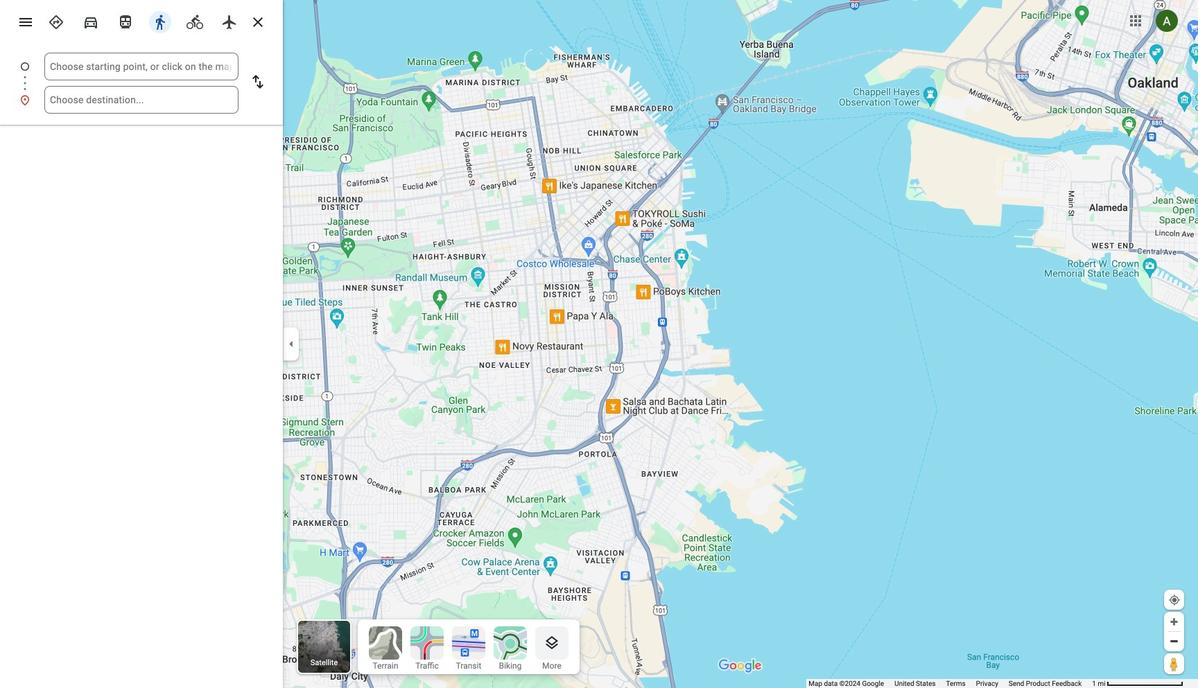 Task type: describe. For each thing, give the bounding box(es) containing it.
best travel modes image
[[48, 14, 64, 31]]

Choose destination... field
[[50, 92, 233, 108]]

google maps element
[[0, 0, 1198, 689]]

zoom out image
[[1169, 637, 1179, 647]]

Choose starting point, or click on the map... field
[[50, 58, 233, 75]]

show street view coverage image
[[1164, 654, 1184, 675]]

none field choose destination...
[[50, 86, 233, 114]]

collapse side panel image
[[284, 337, 299, 352]]

none radio transit
[[111, 8, 140, 33]]

flights image
[[221, 14, 238, 31]]

cycling image
[[187, 14, 203, 31]]

none radio best travel modes
[[42, 8, 71, 33]]



Task type: locate. For each thing, give the bounding box(es) containing it.
none radio flights
[[215, 8, 244, 33]]

list item down choose starting point, or click on the map... field
[[0, 86, 283, 114]]

google account: augustus odena  
(augustus@adept.ai) image
[[1156, 10, 1178, 32]]

none radio right cycling radio
[[215, 8, 244, 33]]

transit image
[[117, 14, 134, 31]]

none radio right best travel modes radio
[[76, 8, 105, 33]]

walking image
[[152, 14, 168, 31]]

none field up choose destination... field
[[50, 53, 233, 80]]

1 none radio from the left
[[42, 8, 71, 33]]

None radio
[[42, 8, 71, 33], [76, 8, 105, 33], [111, 8, 140, 33], [180, 8, 209, 33], [215, 8, 244, 33]]

none radio cycling
[[180, 8, 209, 33]]

list item down walking image
[[0, 53, 306, 97]]

zoom in image
[[1169, 617, 1179, 628]]

4 none radio from the left
[[180, 8, 209, 33]]

None field
[[50, 53, 233, 80], [50, 86, 233, 114]]

none radio inside google maps element
[[146, 8, 175, 33]]

1 list item from the top
[[0, 53, 306, 97]]

none field down choose starting point, or click on the map... field
[[50, 86, 233, 114]]

list
[[0, 53, 306, 114]]

0 vertical spatial none field
[[50, 53, 233, 80]]

none radio right driving radio
[[111, 8, 140, 33]]

list inside google maps element
[[0, 53, 306, 114]]

2 none radio from the left
[[76, 8, 105, 33]]

1 none field from the top
[[50, 53, 233, 80]]

none radio left flights radio
[[180, 8, 209, 33]]

5 none radio from the left
[[215, 8, 244, 33]]

2 none field from the top
[[50, 86, 233, 114]]

none radio left driving radio
[[42, 8, 71, 33]]

2 list item from the top
[[0, 86, 283, 114]]

driving image
[[83, 14, 99, 31]]

none field choose starting point, or click on the map...
[[50, 53, 233, 80]]

show your location image
[[1168, 594, 1181, 607]]

3 none radio from the left
[[111, 8, 140, 33]]

1 vertical spatial none field
[[50, 86, 233, 114]]

none radio driving
[[76, 8, 105, 33]]

list item
[[0, 53, 306, 97], [0, 86, 283, 114]]

None radio
[[146, 8, 175, 33]]



Task type: vqa. For each thing, say whether or not it's contained in the screenshot.
first option from right
yes



